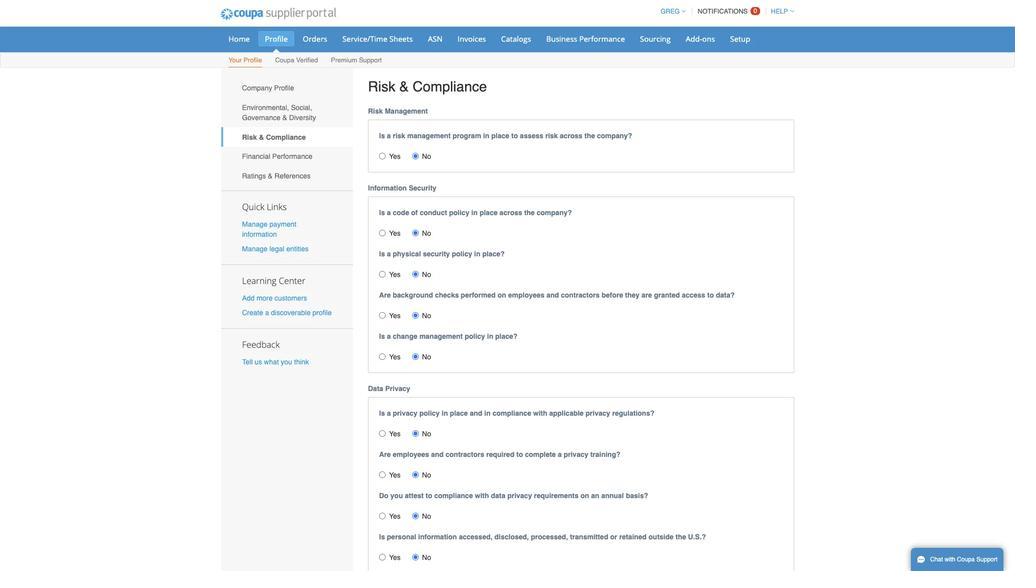 Task type: locate. For each thing, give the bounding box(es) containing it.
2 are from the top
[[379, 450, 391, 458]]

you
[[281, 358, 292, 366], [391, 492, 403, 500]]

5 is from the top
[[379, 409, 385, 417]]

governance
[[242, 114, 281, 122]]

1 vertical spatial place?
[[495, 332, 518, 340]]

1 horizontal spatial coupa
[[957, 556, 975, 563]]

add-ons link
[[679, 31, 722, 46]]

coupa inside button
[[957, 556, 975, 563]]

an
[[591, 492, 599, 500]]

& left diversity
[[282, 114, 287, 122]]

personal
[[387, 533, 416, 541]]

environmental, social, governance & diversity
[[242, 104, 316, 122]]

sourcing link
[[634, 31, 677, 46]]

is for is a risk management program in place to assess risk across the company?
[[379, 132, 385, 140]]

a left code
[[387, 208, 391, 217]]

risk up risk management
[[368, 78, 396, 95]]

1 vertical spatial profile
[[244, 56, 262, 64]]

6 no from the top
[[422, 430, 431, 438]]

with left the applicable
[[533, 409, 547, 417]]

management for program
[[407, 132, 451, 140]]

a left physical
[[387, 250, 391, 258]]

compliance up management
[[413, 78, 487, 95]]

2 horizontal spatial with
[[945, 556, 956, 563]]

profile link
[[258, 31, 294, 46]]

0 vertical spatial risk & compliance
[[368, 78, 487, 95]]

profile right your
[[244, 56, 262, 64]]

0 vertical spatial across
[[560, 132, 583, 140]]

and for in
[[470, 409, 482, 417]]

0 vertical spatial performance
[[579, 34, 625, 44]]

management for policy
[[419, 332, 463, 340]]

0 horizontal spatial across
[[500, 208, 522, 217]]

support
[[359, 56, 382, 64], [977, 556, 998, 563]]

0 horizontal spatial you
[[281, 358, 292, 366]]

1 vertical spatial the
[[524, 208, 535, 217]]

disclosed,
[[495, 533, 529, 541]]

create a discoverable profile
[[242, 309, 332, 317]]

1 vertical spatial place
[[480, 208, 498, 217]]

coupa left the verified
[[275, 56, 294, 64]]

0 vertical spatial employees
[[508, 291, 545, 299]]

6 is from the top
[[379, 533, 385, 541]]

yes for are employees and contractors required to complete a privacy training?
[[389, 471, 401, 479]]

1 vertical spatial across
[[500, 208, 522, 217]]

risk management
[[368, 107, 428, 115]]

0 horizontal spatial company?
[[537, 208, 572, 217]]

0 horizontal spatial support
[[359, 56, 382, 64]]

2 vertical spatial the
[[676, 533, 686, 541]]

contractors left before
[[561, 291, 600, 299]]

0 horizontal spatial performance
[[272, 153, 313, 161]]

is
[[379, 132, 385, 140], [379, 208, 385, 217], [379, 250, 385, 258], [379, 332, 385, 340], [379, 409, 385, 417], [379, 533, 385, 541]]

are
[[379, 291, 391, 299], [379, 450, 391, 458]]

0 vertical spatial on
[[498, 291, 506, 299]]

risk right assess
[[545, 132, 558, 140]]

compliance up required
[[493, 409, 531, 417]]

a down risk management
[[387, 132, 391, 140]]

navigation
[[656, 2, 794, 21]]

is left physical
[[379, 250, 385, 258]]

invoices link
[[451, 31, 493, 46]]

1 vertical spatial risk & compliance
[[242, 133, 306, 141]]

0 vertical spatial with
[[533, 409, 547, 417]]

is left the change
[[379, 332, 385, 340]]

no for information
[[422, 553, 431, 562]]

manage inside manage payment information
[[242, 220, 268, 228]]

policy
[[449, 208, 470, 217], [452, 250, 472, 258], [465, 332, 485, 340], [419, 409, 440, 417]]

quick
[[242, 200, 264, 213]]

social,
[[291, 104, 312, 112]]

3 yes from the top
[[389, 270, 401, 278]]

create a discoverable profile link
[[242, 309, 332, 317]]

performance inside financial performance link
[[272, 153, 313, 161]]

are background checks performed on employees and contractors before they are granted access to data?
[[379, 291, 735, 299]]

profile up environmental, social, governance & diversity link
[[274, 84, 294, 92]]

company profile link
[[221, 78, 353, 98]]

9 no from the top
[[422, 553, 431, 562]]

performance right 'business'
[[579, 34, 625, 44]]

0 horizontal spatial information
[[242, 230, 277, 238]]

1 horizontal spatial across
[[560, 132, 583, 140]]

are
[[642, 291, 652, 299]]

on
[[498, 291, 506, 299], [581, 492, 589, 500]]

create
[[242, 309, 263, 317]]

on left an
[[581, 492, 589, 500]]

information
[[368, 184, 407, 192]]

1 vertical spatial you
[[391, 492, 403, 500]]

4 no from the top
[[422, 312, 431, 320]]

is left code
[[379, 208, 385, 217]]

is down data
[[379, 409, 385, 417]]

employees up attest at the bottom of the page
[[393, 450, 429, 458]]

profile down coupa supplier portal image
[[265, 34, 288, 44]]

legal
[[270, 245, 284, 253]]

1 vertical spatial management
[[419, 332, 463, 340]]

the
[[585, 132, 595, 140], [524, 208, 535, 217], [676, 533, 686, 541]]

a right create
[[265, 309, 269, 317]]

ratings
[[242, 172, 266, 180]]

security
[[409, 184, 437, 192]]

a
[[387, 132, 391, 140], [387, 208, 391, 217], [387, 250, 391, 258], [265, 309, 269, 317], [387, 332, 391, 340], [387, 409, 391, 417], [558, 450, 562, 458]]

risk up financial
[[242, 133, 257, 141]]

0 vertical spatial support
[[359, 56, 382, 64]]

1 vertical spatial information
[[418, 533, 457, 541]]

profile inside "link"
[[265, 34, 288, 44]]

0
[[754, 7, 757, 15]]

is a change management policy in place?
[[379, 332, 518, 340]]

with left data
[[475, 492, 489, 500]]

1 vertical spatial support
[[977, 556, 998, 563]]

discoverable
[[271, 309, 311, 317]]

yes for is a physical security policy in place?
[[389, 270, 401, 278]]

references
[[275, 172, 311, 180]]

contractors left required
[[446, 450, 484, 458]]

1 horizontal spatial on
[[581, 492, 589, 500]]

is for is a change management policy in place?
[[379, 332, 385, 340]]

0 horizontal spatial contractors
[[446, 450, 484, 458]]

performance for financial performance
[[272, 153, 313, 161]]

0 vertical spatial information
[[242, 230, 277, 238]]

1 vertical spatial are
[[379, 450, 391, 458]]

4 yes from the top
[[389, 312, 401, 320]]

are left background
[[379, 291, 391, 299]]

company
[[242, 84, 272, 92]]

compliance
[[493, 409, 531, 417], [434, 492, 473, 500]]

2 is from the top
[[379, 208, 385, 217]]

2 vertical spatial with
[[945, 556, 956, 563]]

0 horizontal spatial the
[[524, 208, 535, 217]]

1 risk from the left
[[393, 132, 405, 140]]

service/time sheets link
[[336, 31, 420, 46]]

0 vertical spatial compliance
[[413, 78, 487, 95]]

0 vertical spatial risk
[[368, 78, 396, 95]]

center
[[279, 275, 306, 287]]

& down the "governance"
[[259, 133, 264, 141]]

is for is a privacy policy in place and in compliance with applicable privacy regulations?
[[379, 409, 385, 417]]

1 vertical spatial performance
[[272, 153, 313, 161]]

is for is personal information accessed, disclosed, processed, transmitted or retained outside the u.s.?
[[379, 533, 385, 541]]

5 no from the top
[[422, 353, 431, 361]]

0 horizontal spatial and
[[431, 450, 444, 458]]

your profile link
[[228, 54, 263, 67]]

place? down performed
[[495, 332, 518, 340]]

0 horizontal spatial compliance
[[434, 492, 473, 500]]

with right chat
[[945, 556, 956, 563]]

compliance right attest at the bottom of the page
[[434, 492, 473, 500]]

2 yes from the top
[[389, 229, 401, 237]]

risk & compliance up management
[[368, 78, 487, 95]]

invoices
[[458, 34, 486, 44]]

performance up references
[[272, 153, 313, 161]]

you left think
[[281, 358, 292, 366]]

1 horizontal spatial contractors
[[561, 291, 600, 299]]

0 horizontal spatial compliance
[[266, 133, 306, 141]]

yes for is a code of conduct policy in place across the company?
[[389, 229, 401, 237]]

information inside manage payment information
[[242, 230, 277, 238]]

3 is from the top
[[379, 250, 385, 258]]

0 horizontal spatial on
[[498, 291, 506, 299]]

1 horizontal spatial you
[[391, 492, 403, 500]]

0 vertical spatial profile
[[265, 34, 288, 44]]

a down data privacy
[[387, 409, 391, 417]]

are up "do"
[[379, 450, 391, 458]]

0 vertical spatial the
[[585, 132, 595, 140]]

employees right performed
[[508, 291, 545, 299]]

information for payment
[[242, 230, 277, 238]]

yes for is personal information accessed, disclosed, processed, transmitted or retained outside the u.s.?
[[389, 553, 401, 562]]

0 vertical spatial you
[[281, 358, 292, 366]]

7 no from the top
[[422, 471, 431, 479]]

0 vertical spatial place
[[491, 132, 509, 140]]

risk left management
[[368, 107, 383, 115]]

8 yes from the top
[[389, 512, 401, 520]]

compliance up financial performance link
[[266, 133, 306, 141]]

1 vertical spatial with
[[475, 492, 489, 500]]

more
[[257, 294, 273, 302]]

company profile
[[242, 84, 294, 92]]

0 horizontal spatial employees
[[393, 450, 429, 458]]

and for contractors
[[547, 291, 559, 299]]

2 horizontal spatial and
[[547, 291, 559, 299]]

profile
[[265, 34, 288, 44], [244, 56, 262, 64], [274, 84, 294, 92]]

on right performed
[[498, 291, 506, 299]]

5 yes from the top
[[389, 353, 401, 361]]

1 horizontal spatial risk
[[545, 132, 558, 140]]

1 manage from the top
[[242, 220, 268, 228]]

1 horizontal spatial risk & compliance
[[368, 78, 487, 95]]

1 vertical spatial and
[[470, 409, 482, 417]]

0 vertical spatial management
[[407, 132, 451, 140]]

1 horizontal spatial and
[[470, 409, 482, 417]]

0 vertical spatial coupa
[[275, 56, 294, 64]]

1 vertical spatial coupa
[[957, 556, 975, 563]]

are for are employees and contractors required to complete a privacy training?
[[379, 450, 391, 458]]

1 yes from the top
[[389, 152, 401, 160]]

1 horizontal spatial employees
[[508, 291, 545, 299]]

1 horizontal spatial with
[[533, 409, 547, 417]]

privacy
[[393, 409, 418, 417], [586, 409, 610, 417], [564, 450, 589, 458], [507, 492, 532, 500]]

management
[[407, 132, 451, 140], [419, 332, 463, 340]]

information right personal
[[418, 533, 457, 541]]

2 manage from the top
[[242, 245, 268, 253]]

0 vertical spatial and
[[547, 291, 559, 299]]

None radio
[[379, 153, 386, 159], [412, 153, 419, 159], [379, 271, 386, 277], [412, 312, 419, 319], [412, 430, 419, 437], [412, 472, 419, 478], [412, 554, 419, 561], [379, 153, 386, 159], [412, 153, 419, 159], [379, 271, 386, 277], [412, 312, 419, 319], [412, 430, 419, 437], [412, 472, 419, 478], [412, 554, 419, 561]]

1 vertical spatial on
[[581, 492, 589, 500]]

risk
[[393, 132, 405, 140], [545, 132, 558, 140]]

privacy left training?
[[564, 450, 589, 458]]

place? up performed
[[482, 250, 505, 258]]

manage left legal
[[242, 245, 268, 253]]

management down management
[[407, 132, 451, 140]]

background
[[393, 291, 433, 299]]

manage down quick on the top left
[[242, 220, 268, 228]]

1 are from the top
[[379, 291, 391, 299]]

is left personal
[[379, 533, 385, 541]]

1 horizontal spatial compliance
[[493, 409, 531, 417]]

8 no from the top
[[422, 512, 431, 520]]

1 vertical spatial manage
[[242, 245, 268, 253]]

yes for do you attest to compliance with data privacy requirements on an annual basis?
[[389, 512, 401, 520]]

processed,
[[531, 533, 568, 541]]

before
[[602, 291, 623, 299]]

1 vertical spatial contractors
[[446, 450, 484, 458]]

management right the change
[[419, 332, 463, 340]]

contractors
[[561, 291, 600, 299], [446, 450, 484, 458]]

you right "do"
[[391, 492, 403, 500]]

0 vertical spatial place?
[[482, 250, 505, 258]]

verified
[[296, 56, 318, 64]]

0 vertical spatial are
[[379, 291, 391, 299]]

yes for is a risk management program in place to assess risk across the company?
[[389, 152, 401, 160]]

coupa supplier portal image
[[213, 2, 343, 27]]

profile for company profile
[[274, 84, 294, 92]]

yes for is a privacy policy in place and in compliance with applicable privacy regulations?
[[389, 430, 401, 438]]

u.s.?
[[688, 533, 706, 541]]

sheets
[[390, 34, 413, 44]]

no for change
[[422, 353, 431, 361]]

setup
[[730, 34, 751, 44]]

place?
[[482, 250, 505, 258], [495, 332, 518, 340]]

1 horizontal spatial company?
[[597, 132, 632, 140]]

4 is from the top
[[379, 332, 385, 340]]

2 horizontal spatial the
[[676, 533, 686, 541]]

manage
[[242, 220, 268, 228], [242, 245, 268, 253]]

performance inside business performance link
[[579, 34, 625, 44]]

is down risk management
[[379, 132, 385, 140]]

a left the change
[[387, 332, 391, 340]]

0 vertical spatial contractors
[[561, 291, 600, 299]]

asn
[[428, 34, 443, 44]]

orders link
[[296, 31, 334, 46]]

2 vertical spatial profile
[[274, 84, 294, 92]]

privacy
[[385, 385, 410, 393]]

7 yes from the top
[[389, 471, 401, 479]]

risk
[[368, 78, 396, 95], [368, 107, 383, 115], [242, 133, 257, 141]]

6 yes from the top
[[389, 430, 401, 438]]

risk & compliance up financial performance
[[242, 133, 306, 141]]

tell
[[242, 358, 253, 366]]

1 horizontal spatial support
[[977, 556, 998, 563]]

1 horizontal spatial information
[[418, 533, 457, 541]]

financial performance
[[242, 153, 313, 161]]

is a privacy policy in place and in compliance with applicable privacy regulations?
[[379, 409, 655, 417]]

to left assess
[[511, 132, 518, 140]]

security
[[423, 250, 450, 258]]

0 vertical spatial manage
[[242, 220, 268, 228]]

information up manage legal entities link
[[242, 230, 277, 238]]

1 is from the top
[[379, 132, 385, 140]]

tell us what you think
[[242, 358, 309, 366]]

0 horizontal spatial risk & compliance
[[242, 133, 306, 141]]

manage legal entities link
[[242, 245, 309, 253]]

3 no from the top
[[422, 270, 431, 278]]

9 yes from the top
[[389, 553, 401, 562]]

accessed,
[[459, 533, 493, 541]]

0 horizontal spatial coupa
[[275, 56, 294, 64]]

a for physical
[[387, 250, 391, 258]]

granted
[[654, 291, 680, 299]]

0 horizontal spatial with
[[475, 492, 489, 500]]

to
[[511, 132, 518, 140], [707, 291, 714, 299], [517, 450, 523, 458], [426, 492, 432, 500]]

1 vertical spatial compliance
[[266, 133, 306, 141]]

complete
[[525, 450, 556, 458]]

1 horizontal spatial performance
[[579, 34, 625, 44]]

orders
[[303, 34, 327, 44]]

attest
[[405, 492, 424, 500]]

is a physical security policy in place?
[[379, 250, 505, 258]]

None radio
[[379, 230, 386, 236], [412, 230, 419, 236], [412, 271, 419, 277], [379, 312, 386, 319], [379, 353, 386, 360], [412, 353, 419, 360], [379, 430, 386, 437], [379, 472, 386, 478], [379, 513, 386, 519], [412, 513, 419, 519], [379, 554, 386, 561], [379, 230, 386, 236], [412, 230, 419, 236], [412, 271, 419, 277], [379, 312, 386, 319], [379, 353, 386, 360], [412, 353, 419, 360], [379, 430, 386, 437], [379, 472, 386, 478], [379, 513, 386, 519], [412, 513, 419, 519], [379, 554, 386, 561]]

1 no from the top
[[422, 152, 431, 160]]

risk down risk management
[[393, 132, 405, 140]]

a for privacy
[[387, 409, 391, 417]]

0 horizontal spatial risk
[[393, 132, 405, 140]]

2 no from the top
[[422, 229, 431, 237]]

yes
[[389, 152, 401, 160], [389, 229, 401, 237], [389, 270, 401, 278], [389, 312, 401, 320], [389, 353, 401, 361], [389, 430, 401, 438], [389, 471, 401, 479], [389, 512, 401, 520], [389, 553, 401, 562]]

coupa right chat
[[957, 556, 975, 563]]

checks
[[435, 291, 459, 299]]

home link
[[222, 31, 256, 46]]



Task type: describe. For each thing, give the bounding box(es) containing it.
no for risk
[[422, 152, 431, 160]]

& right ratings
[[268, 172, 273, 180]]

ratings & references
[[242, 172, 311, 180]]

they
[[625, 291, 640, 299]]

financial
[[242, 153, 270, 161]]

1 horizontal spatial the
[[585, 132, 595, 140]]

privacy down privacy
[[393, 409, 418, 417]]

outside
[[649, 533, 674, 541]]

ratings & references link
[[221, 166, 353, 186]]

& up management
[[399, 78, 409, 95]]

no for attest
[[422, 512, 431, 520]]

navigation containing notifications 0
[[656, 2, 794, 21]]

transmitted
[[570, 533, 608, 541]]

yes for is a change management policy in place?
[[389, 353, 401, 361]]

profile for your profile
[[244, 56, 262, 64]]

no for code
[[422, 229, 431, 237]]

privacy right data
[[507, 492, 532, 500]]

0 vertical spatial company?
[[597, 132, 632, 140]]

entities
[[286, 245, 309, 253]]

no for and
[[422, 471, 431, 479]]

financial performance link
[[221, 147, 353, 166]]

annual
[[601, 492, 624, 500]]

yes for are background checks performed on employees and contractors before they are granted access to data?
[[389, 312, 401, 320]]

is a risk management program in place to assess risk across the company?
[[379, 132, 632, 140]]

is personal information accessed, disclosed, processed, transmitted or retained outside the u.s.?
[[379, 533, 706, 541]]

a for change
[[387, 332, 391, 340]]

tell us what you think button
[[242, 357, 309, 367]]

premium
[[331, 56, 357, 64]]

home
[[229, 34, 250, 44]]

to right required
[[517, 450, 523, 458]]

are for are background checks performed on employees and contractors before they are granted access to data?
[[379, 291, 391, 299]]

information for personal
[[418, 533, 457, 541]]

2 vertical spatial risk
[[242, 133, 257, 141]]

required
[[486, 450, 515, 458]]

catalogs link
[[495, 31, 538, 46]]

greg link
[[656, 8, 686, 15]]

support inside chat with coupa support button
[[977, 556, 998, 563]]

ons
[[702, 34, 715, 44]]

1 vertical spatial compliance
[[434, 492, 473, 500]]

your profile
[[229, 56, 262, 64]]

learning center
[[242, 275, 306, 287]]

is for is a code of conduct policy in place across the company?
[[379, 208, 385, 217]]

payment
[[270, 220, 297, 228]]

what
[[264, 358, 279, 366]]

& inside environmental, social, governance & diversity
[[282, 114, 287, 122]]

links
[[267, 200, 287, 213]]

chat with coupa support button
[[911, 548, 1004, 571]]

regulations?
[[612, 409, 655, 417]]

support inside premium support 'link'
[[359, 56, 382, 64]]

do
[[379, 492, 389, 500]]

sourcing
[[640, 34, 671, 44]]

no for checks
[[422, 312, 431, 320]]

or
[[610, 533, 617, 541]]

privacy right the applicable
[[586, 409, 610, 417]]

to left "data?"
[[707, 291, 714, 299]]

1 vertical spatial employees
[[393, 450, 429, 458]]

2 vertical spatial place
[[450, 409, 468, 417]]

help link
[[767, 8, 794, 15]]

training?
[[590, 450, 621, 458]]

applicable
[[549, 409, 584, 417]]

a for discoverable
[[265, 309, 269, 317]]

environmental, social, governance & diversity link
[[221, 98, 353, 127]]

no for physical
[[422, 270, 431, 278]]

are employees and contractors required to complete a privacy training?
[[379, 450, 621, 458]]

customers
[[275, 294, 307, 302]]

performed
[[461, 291, 496, 299]]

a for risk
[[387, 132, 391, 140]]

retained
[[619, 533, 647, 541]]

chat with coupa support
[[930, 556, 998, 563]]

coupa verified
[[275, 56, 318, 64]]

business performance link
[[540, 31, 632, 46]]

change
[[393, 332, 418, 340]]

diversity
[[289, 114, 316, 122]]

2 risk from the left
[[545, 132, 558, 140]]

1 vertical spatial risk
[[368, 107, 383, 115]]

service/time
[[342, 34, 388, 44]]

a for code
[[387, 208, 391, 217]]

physical
[[393, 250, 421, 258]]

service/time sheets
[[342, 34, 413, 44]]

no for privacy
[[422, 430, 431, 438]]

is for is a physical security policy in place?
[[379, 250, 385, 258]]

help
[[771, 8, 788, 15]]

manage for manage payment information
[[242, 220, 268, 228]]

data?
[[716, 291, 735, 299]]

chat
[[930, 556, 943, 563]]

add more customers link
[[242, 294, 307, 302]]

to right attest at the bottom of the page
[[426, 492, 432, 500]]

program
[[453, 132, 481, 140]]

do you attest to compliance with data privacy requirements on an annual basis?
[[379, 492, 648, 500]]

coupa verified link
[[275, 54, 319, 67]]

us
[[255, 358, 262, 366]]

learning
[[242, 275, 277, 287]]

data
[[368, 385, 383, 393]]

place? for is a change management policy in place?
[[495, 332, 518, 340]]

manage for manage legal entities
[[242, 245, 268, 253]]

setup link
[[724, 31, 757, 46]]

risk & compliance link
[[221, 127, 353, 147]]

your
[[229, 56, 242, 64]]

manage payment information
[[242, 220, 297, 238]]

with inside button
[[945, 556, 956, 563]]

1 vertical spatial company?
[[537, 208, 572, 217]]

data privacy
[[368, 385, 410, 393]]

2 vertical spatial and
[[431, 450, 444, 458]]

data
[[491, 492, 506, 500]]

1 horizontal spatial compliance
[[413, 78, 487, 95]]

environmental,
[[242, 104, 289, 112]]

you inside button
[[281, 358, 292, 366]]

quick links
[[242, 200, 287, 213]]

think
[[294, 358, 309, 366]]

feedback
[[242, 339, 280, 351]]

0 vertical spatial compliance
[[493, 409, 531, 417]]

a right complete
[[558, 450, 562, 458]]

performance for business performance
[[579, 34, 625, 44]]

greg
[[661, 8, 680, 15]]

basis?
[[626, 492, 648, 500]]

place? for is a physical security policy in place?
[[482, 250, 505, 258]]

manage legal entities
[[242, 245, 309, 253]]

requirements
[[534, 492, 579, 500]]

conduct
[[420, 208, 447, 217]]



Task type: vqa. For each thing, say whether or not it's contained in the screenshot.
Is a physical security policy in place? Yes
yes



